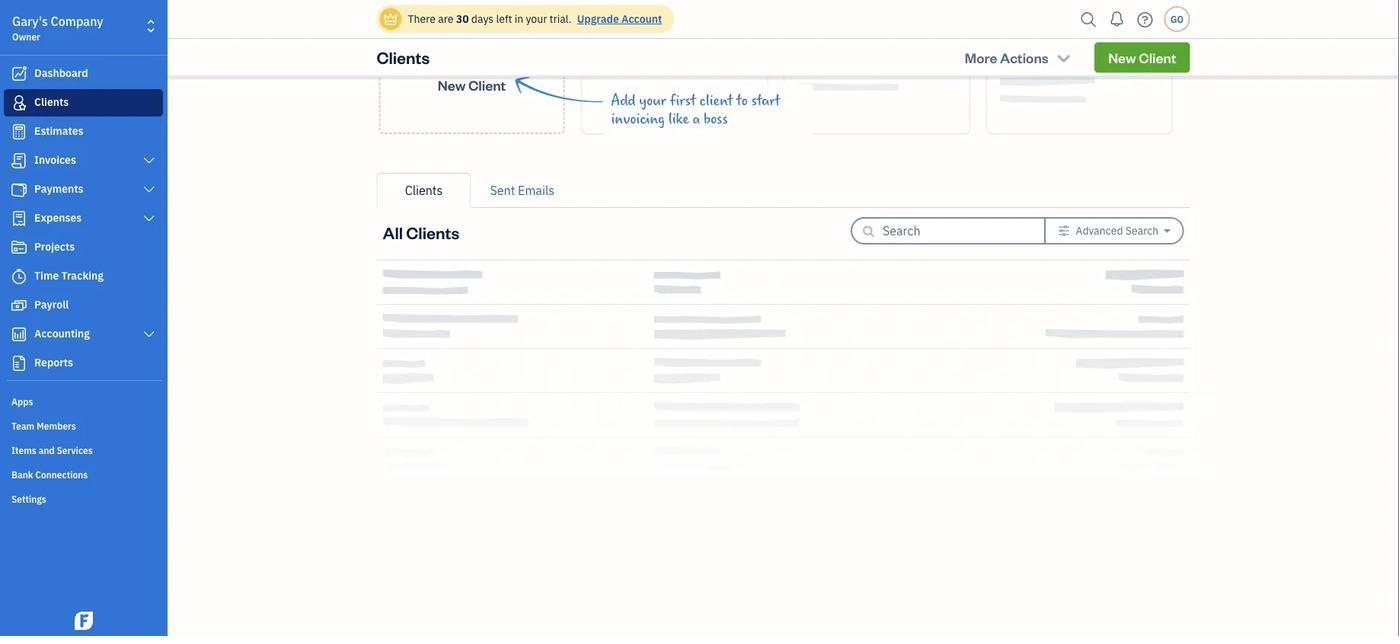 Task type: locate. For each thing, give the bounding box(es) containing it.
in
[[515, 12, 524, 26]]

apps link
[[4, 389, 163, 412]]

new client link
[[379, 8, 565, 134], [1095, 42, 1191, 73]]

bank
[[11, 469, 33, 481]]

time
[[34, 269, 59, 283]]

1 vertical spatial new
[[438, 76, 466, 94]]

bank connections
[[11, 469, 88, 481]]

invoicing
[[612, 110, 665, 127]]

owner
[[12, 30, 40, 43]]

go to help image
[[1133, 8, 1158, 31]]

1 vertical spatial chevron large down image
[[142, 184, 156, 196]]

new client down 30
[[438, 76, 506, 94]]

advanced search button
[[1046, 219, 1183, 243]]

new client down the go to help image at top
[[1109, 48, 1177, 66]]

0 horizontal spatial new
[[438, 76, 466, 94]]

add your first client to start invoicing like a boss
[[612, 92, 781, 127]]

first
[[670, 92, 696, 109]]

client down the go to help image at top
[[1139, 48, 1177, 66]]

client down days
[[469, 76, 506, 94]]

0 vertical spatial chevron large down image
[[142, 155, 156, 167]]

new
[[1109, 48, 1137, 66], [438, 76, 466, 94]]

your inside add your first client to start invoicing like a boss
[[639, 92, 667, 109]]

clients link
[[4, 89, 163, 117], [377, 173, 471, 208]]

members
[[37, 420, 76, 432]]

your right in
[[526, 12, 547, 26]]

advanced search
[[1076, 224, 1159, 238]]

a
[[693, 110, 701, 127]]

invoice image
[[10, 153, 28, 168]]

chevron large down image
[[142, 213, 156, 225]]

payments
[[34, 182, 83, 196]]

project image
[[10, 240, 28, 255]]

add
[[612, 92, 636, 109]]

and
[[39, 444, 55, 456]]

time tracking link
[[4, 263, 163, 290]]

0 vertical spatial client
[[1139, 48, 1177, 66]]

invoices link
[[4, 147, 163, 174]]

new client
[[1109, 48, 1177, 66], [438, 76, 506, 94]]

chevron large down image inside payments link
[[142, 184, 156, 196]]

2 vertical spatial chevron large down image
[[142, 328, 156, 341]]

clients right the all
[[406, 221, 460, 243]]

clients down crown image
[[377, 46, 430, 68]]

2 chevron large down image from the top
[[142, 184, 156, 196]]

expense image
[[10, 211, 28, 226]]

accounting
[[34, 327, 90, 341]]

estimates link
[[4, 118, 163, 146]]

services
[[57, 444, 93, 456]]

chevron large down image inside invoices link
[[142, 155, 156, 167]]

there
[[408, 12, 436, 26]]

Search text field
[[883, 219, 1020, 243]]

your
[[526, 12, 547, 26], [639, 92, 667, 109]]

gary's company owner
[[12, 13, 103, 43]]

chart image
[[10, 327, 28, 342]]

caretdown image
[[1165, 225, 1171, 237]]

new down are
[[438, 76, 466, 94]]

0 horizontal spatial new client
[[438, 76, 506, 94]]

1 horizontal spatial clients link
[[377, 173, 471, 208]]

0 vertical spatial new
[[1109, 48, 1137, 66]]

new down notifications icon
[[1109, 48, 1137, 66]]

estimates
[[34, 124, 83, 138]]

0 horizontal spatial your
[[526, 12, 547, 26]]

boss
[[704, 110, 728, 127]]

team members link
[[4, 414, 163, 437]]

your up invoicing
[[639, 92, 667, 109]]

client
[[1139, 48, 1177, 66], [469, 76, 506, 94]]

left
[[496, 12, 512, 26]]

sent emails
[[490, 182, 555, 199]]

client image
[[10, 95, 28, 110]]

3 chevron large down image from the top
[[142, 328, 156, 341]]

1 horizontal spatial client
[[1139, 48, 1177, 66]]

sent emails link
[[471, 173, 574, 208]]

settings
[[11, 493, 46, 505]]

team
[[11, 420, 34, 432]]

company
[[51, 13, 103, 29]]

clients up estimates
[[34, 95, 69, 109]]

0 horizontal spatial client
[[469, 76, 506, 94]]

upgrade account link
[[574, 12, 662, 26]]

advanced
[[1076, 224, 1124, 238]]

1 horizontal spatial new
[[1109, 48, 1137, 66]]

1 vertical spatial your
[[639, 92, 667, 109]]

items and services link
[[4, 438, 163, 461]]

1 chevron large down image from the top
[[142, 155, 156, 167]]

trial.
[[550, 12, 572, 26]]

1 vertical spatial clients link
[[377, 173, 471, 208]]

freshbooks image
[[72, 612, 96, 630]]

chevron large down image
[[142, 155, 156, 167], [142, 184, 156, 196], [142, 328, 156, 341]]

0 vertical spatial clients link
[[4, 89, 163, 117]]

are
[[438, 12, 454, 26]]

invoices
[[34, 153, 76, 167]]

all
[[383, 221, 403, 243]]

actions
[[1001, 48, 1049, 66]]

to
[[737, 92, 748, 109]]

clients
[[377, 46, 430, 68], [34, 95, 69, 109], [405, 182, 443, 199], [406, 221, 460, 243]]

1 horizontal spatial your
[[639, 92, 667, 109]]

clients link down the 'dashboard' link
[[4, 89, 163, 117]]

more actions
[[965, 48, 1049, 66]]

1 vertical spatial client
[[469, 76, 506, 94]]

clients inside "main" element
[[34, 95, 69, 109]]

1 vertical spatial new client
[[438, 76, 506, 94]]

0 vertical spatial new client
[[1109, 48, 1177, 66]]

clients link up all clients
[[377, 173, 471, 208]]

gary's
[[12, 13, 48, 29]]

0 horizontal spatial clients link
[[4, 89, 163, 117]]

chevron large down image inside accounting link
[[142, 328, 156, 341]]



Task type: describe. For each thing, give the bounding box(es) containing it.
team members
[[11, 420, 76, 432]]

report image
[[10, 356, 28, 371]]

settings image
[[1058, 225, 1071, 237]]

money image
[[10, 298, 28, 313]]

chevron large down image for invoices
[[142, 155, 156, 167]]

clients up all clients
[[405, 182, 443, 199]]

1 horizontal spatial new client
[[1109, 48, 1177, 66]]

account
[[622, 12, 662, 26]]

client
[[700, 92, 733, 109]]

reports link
[[4, 350, 163, 377]]

payroll link
[[4, 292, 163, 319]]

start
[[752, 92, 781, 109]]

bank connections link
[[4, 463, 163, 485]]

projects
[[34, 240, 75, 254]]

more
[[965, 48, 998, 66]]

0 vertical spatial your
[[526, 12, 547, 26]]

go
[[1171, 13, 1184, 25]]

main element
[[0, 0, 206, 636]]

0 horizontal spatial new client link
[[379, 8, 565, 134]]

connections
[[35, 469, 88, 481]]

dashboard link
[[4, 60, 163, 88]]

payment image
[[10, 182, 28, 197]]

emails
[[518, 182, 555, 199]]

30
[[456, 12, 469, 26]]

days
[[472, 12, 494, 26]]

items and services
[[11, 444, 93, 456]]

more actions button
[[952, 42, 1086, 73]]

expenses
[[34, 211, 82, 225]]

upgrade
[[577, 12, 619, 26]]

settings link
[[4, 487, 163, 510]]

accounting link
[[4, 321, 163, 348]]

clients link inside "main" element
[[4, 89, 163, 117]]

items
[[11, 444, 36, 456]]

projects link
[[4, 234, 163, 261]]

chevron large down image for accounting
[[142, 328, 156, 341]]

search
[[1126, 224, 1159, 238]]

chevrondown image
[[1056, 50, 1073, 65]]

1 horizontal spatial new client link
[[1095, 42, 1191, 73]]

like
[[669, 110, 689, 127]]

payments link
[[4, 176, 163, 203]]

search image
[[1077, 8, 1101, 31]]

estimate image
[[10, 124, 28, 139]]

sent
[[490, 182, 515, 199]]

chevron large down image for payments
[[142, 184, 156, 196]]

expenses link
[[4, 205, 163, 232]]

notifications image
[[1105, 4, 1130, 34]]

timer image
[[10, 269, 28, 284]]

there are 30 days left in your trial. upgrade account
[[408, 12, 662, 26]]

reports
[[34, 355, 73, 370]]

all clients
[[383, 221, 460, 243]]

time tracking
[[34, 269, 104, 283]]

crown image
[[383, 11, 399, 27]]

tracking
[[61, 269, 104, 283]]

dashboard image
[[10, 66, 28, 82]]

dashboard
[[34, 66, 88, 80]]

apps
[[11, 395, 33, 408]]

payroll
[[34, 298, 69, 312]]

go button
[[1165, 6, 1191, 32]]



Task type: vqa. For each thing, say whether or not it's contained in the screenshot.
YOUR in the Add your first client to start invoicing like a boss
yes



